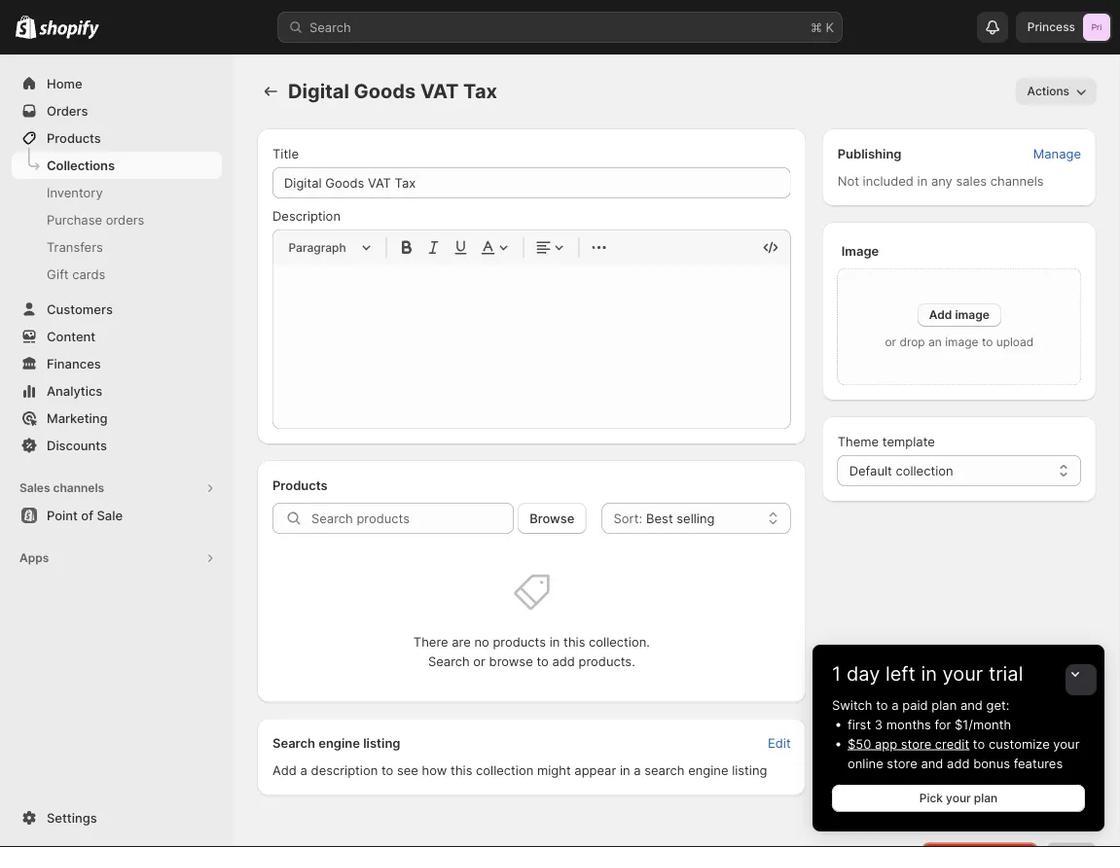 Task type: describe. For each thing, give the bounding box(es) containing it.
how
[[422, 764, 447, 779]]

1 horizontal spatial plan
[[974, 792, 998, 806]]

0 horizontal spatial engine
[[318, 736, 360, 751]]

sales channels
[[19, 481, 104, 495]]

0 horizontal spatial shopify image
[[16, 15, 36, 39]]

1 vertical spatial engine
[[688, 764, 728, 779]]

credit
[[935, 737, 970, 752]]

first 3 months for $1/month
[[848, 717, 1011, 732]]

store inside to customize your online store and add bonus features
[[887, 756, 918, 771]]

vat
[[420, 79, 459, 103]]

add a description to see how this collection might appear in a search engine listing
[[273, 764, 767, 779]]

0 vertical spatial store
[[901, 737, 932, 752]]

content
[[47, 329, 96, 344]]

edit
[[768, 736, 791, 751]]

not included in any sales channels
[[838, 173, 1044, 188]]

2 horizontal spatial a
[[892, 698, 899, 713]]

1 vertical spatial this
[[451, 764, 472, 779]]

add inside 'there are no products in this collection. search or browse to add products.'
[[552, 655, 575, 670]]

products
[[493, 635, 546, 650]]

gift cards
[[47, 267, 105, 282]]

sales
[[19, 481, 50, 495]]

manage
[[1033, 146, 1081, 161]]

0 vertical spatial or
[[885, 335, 896, 349]]

sales
[[956, 173, 987, 188]]

search engine listing
[[273, 736, 400, 751]]

in inside 'there are no products in this collection. search or browse to add products.'
[[550, 635, 560, 650]]

paragraph
[[289, 240, 346, 255]]

1 day left in your trial element
[[813, 696, 1105, 832]]

this inside 'there are no products in this collection. search or browse to add products.'
[[564, 635, 585, 650]]

pick your plan
[[920, 792, 998, 806]]

any
[[931, 173, 953, 188]]

there
[[413, 635, 448, 650]]

gift cards link
[[12, 261, 222, 288]]

or inside 'there are no products in this collection. search or browse to add products.'
[[473, 655, 486, 670]]

sales channels button
[[12, 475, 222, 502]]

tax
[[463, 79, 497, 103]]

image
[[842, 243, 879, 258]]

pick
[[920, 792, 943, 806]]

browse
[[530, 511, 575, 526]]

actions button
[[1016, 78, 1097, 105]]

manage button
[[1022, 140, 1093, 167]]

marketing
[[47, 411, 108, 426]]

your inside pick your plan link
[[946, 792, 971, 806]]

digital
[[288, 79, 349, 103]]

default collection
[[849, 463, 953, 478]]

see
[[397, 764, 418, 779]]

settings
[[47, 811, 97, 826]]

to up the 3
[[876, 698, 888, 713]]

trial
[[989, 662, 1023, 686]]

princess image
[[1083, 14, 1110, 41]]

customize
[[989, 737, 1050, 752]]

k
[[826, 19, 834, 35]]

no products image
[[512, 573, 551, 612]]

channels inside button
[[53, 481, 104, 495]]

your inside 1 day left in your trial dropdown button
[[943, 662, 983, 686]]

⌘ k
[[811, 19, 834, 35]]

template
[[883, 434, 935, 449]]

1 horizontal spatial shopify image
[[39, 20, 99, 39]]

apps button
[[12, 545, 222, 572]]

1 horizontal spatial products
[[273, 478, 328, 493]]

drop
[[900, 335, 925, 349]]

0 horizontal spatial collection
[[476, 764, 534, 779]]

$50
[[848, 737, 871, 752]]

1 vertical spatial image
[[945, 335, 979, 349]]

0 horizontal spatial listing
[[363, 736, 400, 751]]

purchase orders link
[[12, 206, 222, 234]]

products.
[[579, 655, 635, 670]]

upload
[[996, 335, 1034, 349]]

discounts link
[[12, 432, 222, 459]]

not
[[838, 173, 859, 188]]

of
[[81, 508, 93, 523]]

$50 app store credit
[[848, 737, 970, 752]]

settings link
[[12, 805, 222, 832]]

paragraph button
[[281, 236, 378, 259]]

publishing
[[838, 146, 902, 161]]

features
[[1014, 756, 1063, 771]]

and for store
[[921, 756, 943, 771]]

products link
[[12, 125, 222, 152]]

content link
[[12, 323, 222, 350]]

transfers
[[47, 239, 103, 255]]

left
[[886, 662, 916, 686]]

goods
[[354, 79, 416, 103]]

switch to a paid plan and get:
[[832, 698, 1010, 713]]

marketing link
[[12, 405, 222, 432]]

inventory
[[47, 185, 103, 200]]

point of sale
[[47, 508, 123, 523]]

apps
[[19, 551, 49, 565]]

purchase
[[47, 212, 102, 227]]

1 day left in your trial button
[[813, 645, 1105, 686]]

theme
[[838, 434, 879, 449]]

search inside 'there are no products in this collection. search or browse to add products.'
[[428, 655, 470, 670]]

Title text field
[[273, 167, 791, 199]]

and for plan
[[960, 698, 983, 713]]

1
[[832, 662, 841, 686]]

search
[[645, 764, 685, 779]]

add for add a description to see how this collection might appear in a search engine listing
[[273, 764, 297, 779]]

collections
[[47, 158, 115, 173]]

to inside to customize your online store and add bonus features
[[973, 737, 985, 752]]



Task type: vqa. For each thing, say whether or not it's contained in the screenshot.
"90px)"
no



Task type: locate. For each thing, give the bounding box(es) containing it.
first
[[848, 717, 871, 732]]

or left drop
[[885, 335, 896, 349]]

1 vertical spatial add
[[947, 756, 970, 771]]

transfers link
[[12, 234, 222, 261]]

your left trial
[[943, 662, 983, 686]]

1 vertical spatial or
[[473, 655, 486, 670]]

collection left might
[[476, 764, 534, 779]]

channels up point of sale
[[53, 481, 104, 495]]

⌘
[[811, 19, 822, 35]]

in right left
[[921, 662, 937, 686]]

0 vertical spatial products
[[47, 130, 101, 146]]

in right "appear"
[[620, 764, 630, 779]]

browse button
[[518, 503, 586, 534]]

or
[[885, 335, 896, 349], [473, 655, 486, 670]]

image up 'or drop an image to upload'
[[955, 308, 990, 322]]

1 horizontal spatial add
[[947, 756, 970, 771]]

0 horizontal spatial or
[[473, 655, 486, 670]]

1 horizontal spatial and
[[960, 698, 983, 713]]

finances link
[[12, 350, 222, 378]]

appear
[[575, 764, 616, 779]]

0 vertical spatial and
[[960, 698, 983, 713]]

day
[[847, 662, 880, 686]]

search down the are on the left bottom of page
[[428, 655, 470, 670]]

2 vertical spatial your
[[946, 792, 971, 806]]

add for add image
[[929, 308, 952, 322]]

0 horizontal spatial and
[[921, 756, 943, 771]]

0 vertical spatial collection
[[896, 463, 953, 478]]

this right "how"
[[451, 764, 472, 779]]

1 vertical spatial products
[[273, 478, 328, 493]]

are
[[452, 635, 471, 650]]

engine right search
[[688, 764, 728, 779]]

a left search
[[634, 764, 641, 779]]

collection down template
[[896, 463, 953, 478]]

add image
[[929, 308, 990, 322]]

channels
[[990, 173, 1044, 188], [53, 481, 104, 495]]

0 vertical spatial listing
[[363, 736, 400, 751]]

1 horizontal spatial collection
[[896, 463, 953, 478]]

1 horizontal spatial engine
[[688, 764, 728, 779]]

your right the pick
[[946, 792, 971, 806]]

0 vertical spatial channels
[[990, 173, 1044, 188]]

1 vertical spatial store
[[887, 756, 918, 771]]

0 vertical spatial your
[[943, 662, 983, 686]]

switch
[[832, 698, 873, 713]]

get:
[[986, 698, 1010, 713]]

selling
[[677, 511, 715, 526]]

cards
[[72, 267, 105, 282]]

1 vertical spatial channels
[[53, 481, 104, 495]]

customers link
[[12, 296, 222, 323]]

orders
[[106, 212, 144, 227]]

0 horizontal spatial channels
[[53, 481, 104, 495]]

in inside dropdown button
[[921, 662, 937, 686]]

edit button
[[756, 730, 803, 758]]

add down search engine listing
[[273, 764, 297, 779]]

plan up for
[[932, 698, 957, 713]]

theme template
[[838, 434, 935, 449]]

store down months
[[901, 737, 932, 752]]

search up the "digital"
[[309, 19, 351, 35]]

plan
[[932, 698, 957, 713], [974, 792, 998, 806]]

in left any
[[917, 173, 928, 188]]

in right products
[[550, 635, 560, 650]]

to down products
[[537, 655, 549, 670]]

discounts
[[47, 438, 107, 453]]

title
[[273, 146, 299, 161]]

bonus
[[973, 756, 1010, 771]]

0 vertical spatial add
[[929, 308, 952, 322]]

for
[[935, 717, 951, 732]]

default
[[849, 463, 892, 478]]

princess
[[1028, 20, 1075, 34]]

1 horizontal spatial listing
[[732, 764, 767, 779]]

1 day left in your trial
[[832, 662, 1023, 686]]

shopify image
[[16, 15, 36, 39], [39, 20, 99, 39]]

image
[[955, 308, 990, 322], [945, 335, 979, 349]]

search
[[309, 19, 351, 35], [428, 655, 470, 670], [273, 736, 315, 751]]

finances
[[47, 356, 101, 371]]

2 vertical spatial search
[[273, 736, 315, 751]]

1 horizontal spatial add
[[929, 308, 952, 322]]

add left products.
[[552, 655, 575, 670]]

to inside 'there are no products in this collection. search or browse to add products.'
[[537, 655, 549, 670]]

plan down the bonus
[[974, 792, 998, 806]]

3
[[875, 717, 883, 732]]

pick your plan link
[[832, 785, 1085, 813]]

and inside to customize your online store and add bonus features
[[921, 756, 943, 771]]

0 vertical spatial search
[[309, 19, 351, 35]]

paid
[[902, 698, 928, 713]]

0 vertical spatial plan
[[932, 698, 957, 713]]

online
[[848, 756, 883, 771]]

add down "credit"
[[947, 756, 970, 771]]

Search products text field
[[311, 503, 514, 534]]

add inside to customize your online store and add bonus features
[[947, 756, 970, 771]]

app
[[875, 737, 897, 752]]

1 vertical spatial your
[[1053, 737, 1080, 752]]

store down $50 app store credit "link"
[[887, 756, 918, 771]]

0 vertical spatial add
[[552, 655, 575, 670]]

might
[[537, 764, 571, 779]]

inventory link
[[12, 179, 222, 206]]

1 vertical spatial plan
[[974, 792, 998, 806]]

or drop an image to upload
[[885, 335, 1034, 349]]

listing down edit button
[[732, 764, 767, 779]]

listing up see
[[363, 736, 400, 751]]

point of sale link
[[12, 502, 222, 529]]

sort: best selling
[[614, 511, 715, 526]]

1 horizontal spatial or
[[885, 335, 896, 349]]

a left paid
[[892, 698, 899, 713]]

products inside "link"
[[47, 130, 101, 146]]

gift
[[47, 267, 69, 282]]

1 horizontal spatial a
[[634, 764, 641, 779]]

and
[[960, 698, 983, 713], [921, 756, 943, 771]]

0 vertical spatial this
[[564, 635, 585, 650]]

collections link
[[12, 152, 222, 179]]

actions
[[1027, 84, 1070, 98]]

engine up the description
[[318, 736, 360, 751]]

search up the description
[[273, 736, 315, 751]]

0 horizontal spatial add
[[552, 655, 575, 670]]

0 horizontal spatial this
[[451, 764, 472, 779]]

1 vertical spatial add
[[273, 764, 297, 779]]

0 horizontal spatial a
[[300, 764, 307, 779]]

or down no
[[473, 655, 486, 670]]

collection.
[[589, 635, 650, 650]]

orders
[[47, 103, 88, 118]]

to
[[982, 335, 993, 349], [537, 655, 549, 670], [876, 698, 888, 713], [973, 737, 985, 752], [381, 764, 394, 779]]

1 vertical spatial listing
[[732, 764, 767, 779]]

add up an
[[929, 308, 952, 322]]

1 vertical spatial collection
[[476, 764, 534, 779]]

0 horizontal spatial plan
[[932, 698, 957, 713]]

search for search
[[309, 19, 351, 35]]

months
[[886, 717, 931, 732]]

0 horizontal spatial products
[[47, 130, 101, 146]]

search for search engine listing
[[273, 736, 315, 751]]

included
[[863, 173, 914, 188]]

0 horizontal spatial add
[[273, 764, 297, 779]]

channels right sales
[[990, 173, 1044, 188]]

to left "upload"
[[982, 335, 993, 349]]

image right an
[[945, 335, 979, 349]]

your up the features at the bottom right of the page
[[1053, 737, 1080, 752]]

0 vertical spatial engine
[[318, 736, 360, 751]]

analytics
[[47, 383, 102, 399]]

collection
[[896, 463, 953, 478], [476, 764, 534, 779]]

point
[[47, 508, 78, 523]]

and down "credit"
[[921, 756, 943, 771]]

sort:
[[614, 511, 642, 526]]

your inside to customize your online store and add bonus features
[[1053, 737, 1080, 752]]

no
[[474, 635, 489, 650]]

0 vertical spatial image
[[955, 308, 990, 322]]

purchase orders
[[47, 212, 144, 227]]

to down $1/month
[[973, 737, 985, 752]]

a left the description
[[300, 764, 307, 779]]

to customize your online store and add bonus features
[[848, 737, 1080, 771]]

there are no products in this collection. search or browse to add products.
[[413, 635, 650, 670]]

$1/month
[[955, 717, 1011, 732]]

to left see
[[381, 764, 394, 779]]

1 horizontal spatial channels
[[990, 173, 1044, 188]]

products
[[47, 130, 101, 146], [273, 478, 328, 493]]

best
[[646, 511, 673, 526]]

1 vertical spatial search
[[428, 655, 470, 670]]

this up products.
[[564, 635, 585, 650]]

customers
[[47, 302, 113, 317]]

and up $1/month
[[960, 698, 983, 713]]

1 horizontal spatial this
[[564, 635, 585, 650]]

1 vertical spatial and
[[921, 756, 943, 771]]



